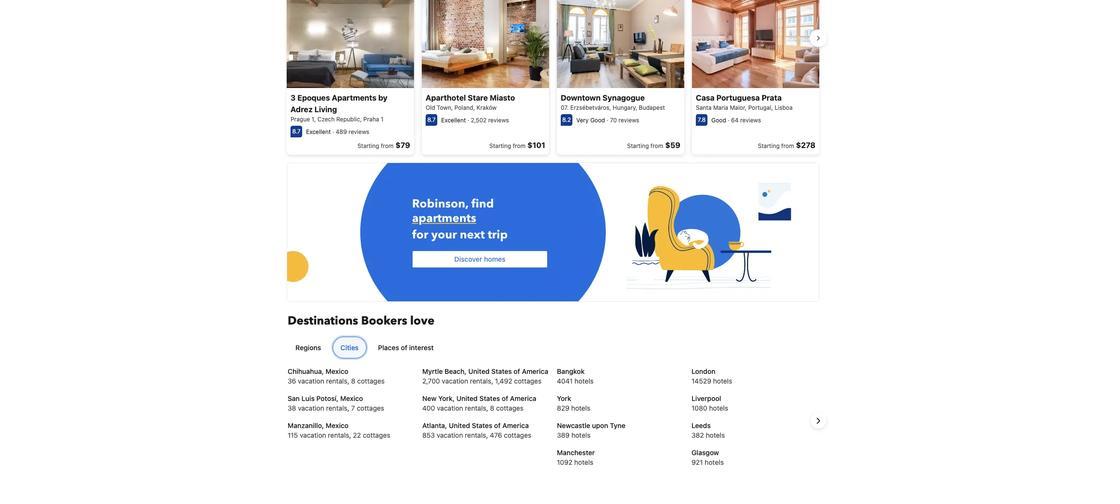 Task type: describe. For each thing, give the bounding box(es) containing it.
1 good from the left
[[590, 117, 605, 124]]

kraków
[[477, 104, 497, 111]]

vacation inside san luis potosí, mexico 38 vacation rentals , 7 cottages
[[298, 404, 324, 413]]

, inside manzanillo, mexico 115 vacation rentals , 22 cottages
[[349, 431, 351, 440]]

love
[[410, 313, 435, 329]]

rentals inside san luis potosí, mexico 38 vacation rentals , 7 cottages
[[326, 404, 347, 413]]

poland,
[[455, 104, 475, 111]]

hotels for london
[[713, 377, 732, 385]]

, inside new york, united states of america 400 vacation rentals , 8 cottages
[[486, 404, 488, 413]]

regions button
[[288, 337, 329, 359]]

vacation inside atlanta, united states of america 853 vacation rentals , 476 cottages
[[437, 431, 463, 440]]

starting from $101
[[490, 141, 545, 150]]

2,700
[[422, 377, 440, 385]]

1,492 cottages link
[[495, 377, 542, 385]]

cities button
[[333, 337, 366, 359]]

starting for $79
[[358, 142, 379, 150]]

cottages inside chihuahua, mexico 36 vacation rentals , 8 cottages
[[357, 377, 385, 385]]

vacation inside myrtle beach, united states of america 2,700 vacation rentals , 1,492 cottages
[[442, 377, 468, 385]]

united for beach,
[[468, 368, 490, 376]]

atlanta,
[[422, 422, 447, 430]]

new york, united states of america link
[[422, 395, 537, 403]]

manzanillo, mexico 115 vacation rentals , 22 cottages
[[288, 422, 390, 440]]

united inside atlanta, united states of america 853 vacation rentals , 476 cottages
[[449, 422, 470, 430]]

glasgow 921 hotels
[[692, 449, 724, 467]]

7.8
[[698, 116, 706, 124]]

$278
[[796, 141, 816, 150]]

· for santa
[[728, 117, 730, 124]]

budapest
[[639, 104, 665, 111]]

destinations
[[288, 313, 358, 329]]

07.
[[561, 104, 569, 111]]

chihuahua, mexico 36 vacation rentals , 8 cottages
[[288, 368, 385, 385]]

cottages inside atlanta, united states of america 853 vacation rentals , 476 cottages
[[504, 431, 532, 440]]

adrez
[[291, 105, 313, 114]]

cottages inside san luis potosí, mexico 38 vacation rentals , 7 cottages
[[357, 404, 384, 413]]

starting for $59
[[627, 142, 649, 150]]

starting for $101
[[490, 142, 511, 150]]

places
[[378, 344, 399, 352]]

casa
[[696, 94, 715, 102]]

upon
[[592, 422, 608, 430]]

leeds
[[692, 422, 711, 430]]

, inside san luis potosí, mexico 38 vacation rentals , 7 cottages
[[347, 404, 349, 413]]

reviews down hungary,
[[619, 117, 639, 124]]

atlanta, united states of america link
[[422, 422, 529, 430]]

vacation inside manzanillo, mexico 115 vacation rentals , 22 cottages
[[300, 431, 326, 440]]

38 vacation rentals link
[[288, 404, 347, 413]]

manzanillo,
[[288, 422, 324, 430]]

1,492
[[495, 377, 512, 385]]

389
[[557, 431, 570, 440]]

hotels inside newcastle upon tyne 389 hotels
[[572, 431, 591, 440]]

bangkok 4041 hotels
[[557, 368, 594, 385]]

hotels for bangkok
[[575, 377, 594, 385]]

8 inside chihuahua, mexico 36 vacation rentals , 8 cottages
[[351, 377, 355, 385]]

3 epoques apartments by adrez living prague 1, czech republic, praha 1
[[291, 94, 388, 123]]

london
[[692, 368, 716, 376]]

hotels for leeds
[[706, 431, 725, 440]]

san
[[288, 395, 300, 403]]

leeds 382 hotels
[[692, 422, 725, 440]]

7
[[351, 404, 355, 413]]

york
[[557, 395, 571, 403]]

myrtle
[[422, 368, 443, 376]]

8.7 element for town,
[[426, 114, 437, 126]]

hotels for manchester
[[574, 459, 594, 467]]

liverpool
[[692, 395, 721, 403]]

san luis potosí, mexico 38 vacation rentals , 7 cottages
[[288, 395, 384, 413]]

vacation inside new york, united states of america 400 vacation rentals , 8 cottages
[[437, 404, 463, 413]]

1092
[[557, 459, 573, 467]]

$59
[[665, 141, 681, 150]]

reviews for 3 epoques apartments by adrez living
[[349, 128, 369, 136]]

united for york,
[[457, 395, 478, 403]]

discover
[[454, 255, 482, 263]]

rentals inside new york, united states of america 400 vacation rentals , 8 cottages
[[465, 404, 486, 413]]

very
[[576, 117, 589, 124]]

1080
[[692, 404, 707, 413]]

living
[[315, 105, 337, 114]]

hotels for liverpool
[[709, 404, 728, 413]]

portugal,
[[748, 104, 773, 111]]

starting from $278
[[758, 141, 816, 150]]

excellent · 489 reviews
[[306, 128, 369, 136]]

starting from $79
[[358, 141, 410, 150]]

· for by
[[332, 128, 334, 136]]

new
[[422, 395, 437, 403]]

8.2 element
[[561, 114, 573, 126]]

old
[[426, 104, 435, 111]]

2 good from the left
[[712, 117, 726, 124]]

prata
[[762, 94, 782, 102]]

8.7 for town,
[[427, 116, 436, 124]]

22 cottages link
[[353, 431, 390, 440]]

york,
[[438, 395, 455, 403]]

portuguesa
[[717, 94, 760, 102]]

very good · 70 reviews
[[576, 117, 639, 124]]

newcastle upon tyne 389 hotels
[[557, 422, 626, 440]]

14529
[[692, 377, 711, 385]]

36 vacation rentals link
[[288, 377, 347, 385]]

from for $79
[[381, 142, 394, 150]]

tab list containing regions
[[284, 337, 819, 359]]

discover homes
[[454, 255, 506, 263]]

· left 70
[[607, 117, 609, 124]]

chihuahua,
[[288, 368, 324, 376]]

aparthotel
[[426, 94, 466, 102]]

, inside atlanta, united states of america 853 vacation rentals , 476 cottages
[[486, 431, 488, 440]]

8 cottages link for ,
[[351, 377, 385, 385]]

mexico for chihuahua, mexico
[[326, 368, 349, 376]]

stare
[[468, 94, 488, 102]]

of inside button
[[401, 344, 407, 352]]

7 cottages link
[[351, 404, 384, 413]]

luis
[[302, 395, 315, 403]]

853 vacation rentals link
[[422, 431, 486, 440]]

robinson,
[[412, 196, 469, 212]]

of inside atlanta, united states of america 853 vacation rentals , 476 cottages
[[494, 422, 501, 430]]

of inside myrtle beach, united states of america 2,700 vacation rentals , 1,492 cottages
[[514, 368, 520, 376]]

interest
[[409, 344, 434, 352]]

2,502
[[471, 117, 487, 124]]

, inside myrtle beach, united states of america 2,700 vacation rentals , 1,492 cottages
[[491, 377, 493, 385]]



Task type: locate. For each thing, give the bounding box(es) containing it.
0 vertical spatial region
[[279, 0, 827, 159]]

starting down praha
[[358, 142, 379, 150]]

epoques
[[298, 94, 330, 102]]

rentals inside manzanillo, mexico 115 vacation rentals , 22 cottages
[[328, 431, 349, 440]]

bangkok
[[557, 368, 585, 376]]

excellent down town,
[[441, 117, 466, 124]]

8 cottages link down 1,492
[[490, 404, 524, 413]]

0 vertical spatial 8
[[351, 377, 355, 385]]

excellent · 2,502 reviews
[[441, 117, 509, 124]]

downtown
[[561, 94, 601, 102]]

8 cottages link up 7 cottages "link" in the bottom left of the page
[[351, 377, 385, 385]]

tyne
[[610, 422, 626, 430]]

america down 1,492 cottages link
[[510, 395, 537, 403]]

mexico up "115 vacation rentals" link
[[326, 422, 349, 430]]

2 from from the left
[[513, 142, 526, 150]]

hotels right 14529
[[713, 377, 732, 385]]

2 vertical spatial united
[[449, 422, 470, 430]]

,
[[347, 377, 349, 385], [491, 377, 493, 385], [347, 404, 349, 413], [486, 404, 488, 413], [349, 431, 351, 440], [486, 431, 488, 440]]

cottages right 7
[[357, 404, 384, 413]]

vacation down atlanta,
[[437, 431, 463, 440]]

mexico inside chihuahua, mexico 36 vacation rentals , 8 cottages
[[326, 368, 349, 376]]

hotels down liverpool
[[709, 404, 728, 413]]

0 vertical spatial united
[[468, 368, 490, 376]]

382
[[692, 431, 704, 440]]

8.7 element
[[426, 114, 437, 126], [291, 126, 302, 138]]

excellent element down town,
[[441, 117, 466, 124]]

0 vertical spatial 8 cottages link
[[351, 377, 385, 385]]

by
[[378, 94, 388, 102]]

rentals down potosí, on the bottom
[[326, 404, 347, 413]]

0 vertical spatial states
[[491, 368, 512, 376]]

hotels down glasgow
[[705, 459, 724, 467]]

america inside new york, united states of america 400 vacation rentals , 8 cottages
[[510, 395, 537, 403]]

states up 476
[[472, 422, 492, 430]]

vacation down manzanillo, mexico link
[[300, 431, 326, 440]]

3 from from the left
[[651, 142, 663, 150]]

from inside starting from $278
[[781, 142, 794, 150]]

22
[[353, 431, 361, 440]]

mexico
[[326, 368, 349, 376], [340, 395, 363, 403], [326, 422, 349, 430]]

0 horizontal spatial excellent element
[[306, 128, 331, 136]]

1 vertical spatial america
[[510, 395, 537, 403]]

7.8 element
[[696, 114, 708, 126]]

8.7 down 'prague'
[[292, 128, 301, 135]]

hungary,
[[613, 104, 637, 111]]

from inside starting from $59
[[651, 142, 663, 150]]

hotels down manchester
[[574, 459, 594, 467]]

good down the erzsébetváros,
[[590, 117, 605, 124]]

3 starting from the left
[[627, 142, 649, 150]]

· left 2,502
[[468, 117, 469, 124]]

prague
[[291, 116, 310, 123]]

1 vertical spatial united
[[457, 395, 478, 403]]

maior,
[[730, 104, 747, 111]]

from for $278
[[781, 142, 794, 150]]

1 vertical spatial excellent element
[[306, 128, 331, 136]]

praha
[[363, 116, 379, 123]]

states up 1,492
[[491, 368, 512, 376]]

excellent element for living
[[306, 128, 331, 136]]

robinson, find
[[412, 196, 494, 212]]

good element
[[712, 117, 726, 124]]

of inside new york, united states of america 400 vacation rentals , 8 cottages
[[502, 395, 508, 403]]

· left 64
[[728, 117, 730, 124]]

hotels down bangkok
[[575, 377, 594, 385]]

, down new york, united states of america link
[[486, 404, 488, 413]]

1 vertical spatial region
[[280, 367, 826, 476]]

0 horizontal spatial 8
[[351, 377, 355, 385]]

0 vertical spatial 8.7
[[427, 116, 436, 124]]

starting down excellent · 2,502 reviews
[[490, 142, 511, 150]]

· for old
[[468, 117, 469, 124]]

good · 64 reviews
[[712, 117, 761, 124]]

united
[[468, 368, 490, 376], [457, 395, 478, 403], [449, 422, 470, 430]]

destinations bookers love
[[288, 313, 435, 329]]

united right beach,
[[468, 368, 490, 376]]

mexico inside manzanillo, mexico 115 vacation rentals , 22 cottages
[[326, 422, 349, 430]]

myrtle beach, united states of america link
[[422, 368, 548, 376]]

, left 1,492
[[491, 377, 493, 385]]

united up 853 vacation rentals link
[[449, 422, 470, 430]]

853
[[422, 431, 435, 440]]

town,
[[437, 104, 453, 111]]

vacation down luis
[[298, 404, 324, 413]]

cottages inside new york, united states of america 400 vacation rentals , 8 cottages
[[496, 404, 524, 413]]

400
[[422, 404, 435, 413]]

states for 8
[[480, 395, 500, 403]]

1 starting from the left
[[358, 142, 379, 150]]

0 horizontal spatial 8 cottages link
[[351, 377, 385, 385]]

region inside main content
[[279, 0, 827, 159]]

united inside new york, united states of america 400 vacation rentals , 8 cottages
[[457, 395, 478, 403]]

cottages inside myrtle beach, united states of america 2,700 vacation rentals , 1,492 cottages
[[514, 377, 542, 385]]

0 horizontal spatial excellent
[[306, 128, 331, 136]]

from left $101
[[513, 142, 526, 150]]

0 vertical spatial mexico
[[326, 368, 349, 376]]

from for $101
[[513, 142, 526, 150]]

2 vertical spatial mexico
[[326, 422, 349, 430]]

starting inside starting from $79
[[358, 142, 379, 150]]

rentals down atlanta, united states of america link
[[465, 431, 486, 440]]

starting for $278
[[758, 142, 780, 150]]

glasgow
[[692, 449, 719, 457]]

czech
[[318, 116, 335, 123]]

villas
[[412, 224, 441, 240]]

hotels inside york 829 hotels
[[571, 404, 591, 413]]

8.7 for adrez
[[292, 128, 301, 135]]

, left 22
[[349, 431, 351, 440]]

921
[[692, 459, 703, 467]]

starting
[[358, 142, 379, 150], [490, 142, 511, 150], [627, 142, 649, 150], [758, 142, 780, 150]]

manchester
[[557, 449, 595, 457]]

mexico up 7
[[340, 395, 363, 403]]

america up 1,492 cottages link
[[522, 368, 548, 376]]

york 829 hotels
[[557, 395, 591, 413]]

vacation down "chihuahua,"
[[298, 377, 324, 385]]

8.2
[[562, 116, 571, 124]]

from inside starting from $79
[[381, 142, 394, 150]]

next
[[460, 227, 485, 243]]

states down 1,492
[[480, 395, 500, 403]]

2 vertical spatial states
[[472, 422, 492, 430]]

8.7 down old on the top of page
[[427, 116, 436, 124]]

0 horizontal spatial good
[[590, 117, 605, 124]]

chihuahua, mexico link
[[288, 368, 349, 376]]

starting from $59
[[627, 141, 681, 150]]

america up "476 cottages" link
[[503, 422, 529, 430]]

reviews down "kraków" in the top of the page
[[488, 117, 509, 124]]

cottages up "476 cottages" link
[[496, 404, 524, 413]]

for your next trip
[[412, 227, 508, 243]]

hotels inside the bangkok 4041 hotels
[[575, 377, 594, 385]]

from inside the starting from $101
[[513, 142, 526, 150]]

hotels inside london 14529 hotels
[[713, 377, 732, 385]]

very good element
[[576, 117, 605, 124]]

potosí,
[[316, 395, 339, 403]]

2,700 vacation rentals link
[[422, 377, 491, 385]]

starting inside starting from $278
[[758, 142, 780, 150]]

1 vertical spatial states
[[480, 395, 500, 403]]

from for $59
[[651, 142, 663, 150]]

rentals inside atlanta, united states of america 853 vacation rentals , 476 cottages
[[465, 431, 486, 440]]

2 starting from the left
[[490, 142, 511, 150]]

reviews for aparthotel stare miasto
[[488, 117, 509, 124]]

starting inside starting from $59
[[627, 142, 649, 150]]

states for 1,492
[[491, 368, 512, 376]]

region containing chihuahua, mexico
[[280, 367, 826, 476]]

hotels down newcastle
[[572, 431, 591, 440]]

115
[[288, 431, 298, 440]]

from
[[381, 142, 394, 150], [513, 142, 526, 150], [651, 142, 663, 150], [781, 142, 794, 150]]

cottages right 22
[[363, 431, 390, 440]]

1 vertical spatial 8.7
[[292, 128, 301, 135]]

1
[[381, 116, 384, 123]]

rentals up potosí, on the bottom
[[326, 377, 347, 385]]

excellent element for poland,
[[441, 117, 466, 124]]

america inside atlanta, united states of america 853 vacation rentals , 476 cottages
[[503, 422, 529, 430]]

1 horizontal spatial excellent element
[[441, 117, 466, 124]]

·
[[468, 117, 469, 124], [607, 117, 609, 124], [728, 117, 730, 124], [332, 128, 334, 136]]

8
[[351, 377, 355, 385], [490, 404, 494, 413]]

america inside myrtle beach, united states of america 2,700 vacation rentals , 1,492 cottages
[[522, 368, 548, 376]]

36
[[288, 377, 296, 385]]

8.7 element down 'prague'
[[291, 126, 302, 138]]

rentals
[[326, 377, 347, 385], [470, 377, 491, 385], [326, 404, 347, 413], [465, 404, 486, 413], [328, 431, 349, 440], [465, 431, 486, 440]]

of up 1,492 cottages link
[[514, 368, 520, 376]]

1 horizontal spatial 8
[[490, 404, 494, 413]]

cottages right 476
[[504, 431, 532, 440]]

4 starting from the left
[[758, 142, 780, 150]]

8 inside new york, united states of america 400 vacation rentals , 8 cottages
[[490, 404, 494, 413]]

excellent for living
[[306, 128, 331, 136]]

bookers
[[361, 313, 407, 329]]

from left $79
[[381, 142, 394, 150]]

apartments
[[332, 94, 377, 102]]

hotels inside liverpool 1080 hotels
[[709, 404, 728, 413]]

united up 400 vacation rentals link
[[457, 395, 478, 403]]

good down the maria
[[712, 117, 726, 124]]

of down 1,492
[[502, 395, 508, 403]]

1 from from the left
[[381, 142, 394, 150]]

8.7 element for adrez
[[291, 126, 302, 138]]

hotels inside glasgow 921 hotels
[[705, 459, 724, 467]]

1 horizontal spatial good
[[712, 117, 726, 124]]

8 up 7
[[351, 377, 355, 385]]

states inside new york, united states of america 400 vacation rentals , 8 cottages
[[480, 395, 500, 403]]

starting inside the starting from $101
[[490, 142, 511, 150]]

mexico for manzanillo, mexico
[[326, 422, 349, 430]]

0 vertical spatial america
[[522, 368, 548, 376]]

cottages inside manzanillo, mexico 115 vacation rentals , 22 cottages
[[363, 431, 390, 440]]

3
[[291, 94, 296, 102]]

8 cottages link for america
[[490, 404, 524, 413]]

1 horizontal spatial 8.7 element
[[426, 114, 437, 126]]

london 14529 hotels
[[692, 368, 732, 385]]

vacation down beach,
[[442, 377, 468, 385]]

main content
[[278, 0, 827, 342]]

vacation inside chihuahua, mexico 36 vacation rentals , 8 cottages
[[298, 377, 324, 385]]

apartments
[[412, 205, 476, 221]]

0 horizontal spatial 8.7 element
[[291, 126, 302, 138]]

0 vertical spatial excellent element
[[441, 117, 466, 124]]

from left $278
[[781, 142, 794, 150]]

myrtle beach, united states of america 2,700 vacation rentals , 1,492 cottages
[[422, 368, 548, 385]]

excellent for poland,
[[441, 117, 466, 124]]

starting left "$59"
[[627, 142, 649, 150]]

489
[[336, 128, 347, 136]]

1 vertical spatial mexico
[[340, 395, 363, 403]]

cities
[[341, 344, 359, 352]]

santa
[[696, 104, 712, 111]]

aparthotel stare miasto old town, poland, kraków
[[426, 94, 515, 111]]

downtown synagogue 07. erzsébetváros, hungary, budapest
[[561, 94, 665, 111]]

states inside atlanta, united states of america 853 vacation rentals , 476 cottages
[[472, 422, 492, 430]]

for
[[412, 227, 428, 243]]

2 vertical spatial america
[[503, 422, 529, 430]]

hotels inside leeds 382 hotels
[[706, 431, 725, 440]]

0 vertical spatial excellent
[[441, 117, 466, 124]]

region
[[279, 0, 827, 159], [280, 367, 826, 476]]

states
[[491, 368, 512, 376], [480, 395, 500, 403], [472, 422, 492, 430]]

hotels for glasgow
[[705, 459, 724, 467]]

0 horizontal spatial 8.7
[[292, 128, 301, 135]]

hotels right 829
[[571, 404, 591, 413]]

4 from from the left
[[781, 142, 794, 150]]

, left 476
[[486, 431, 488, 440]]

1 horizontal spatial excellent
[[441, 117, 466, 124]]

miasto
[[490, 94, 515, 102]]

, inside chihuahua, mexico 36 vacation rentals , 8 cottages
[[347, 377, 349, 385]]

main content containing robinson, find
[[278, 0, 827, 342]]

reviews down republic,
[[349, 128, 369, 136]]

rentals inside myrtle beach, united states of america 2,700 vacation rentals , 1,492 cottages
[[470, 377, 491, 385]]

cottages
[[357, 377, 385, 385], [514, 377, 542, 385], [357, 404, 384, 413], [496, 404, 524, 413], [363, 431, 390, 440], [504, 431, 532, 440]]

1 vertical spatial excellent
[[306, 128, 331, 136]]

america for 8 cottages
[[510, 395, 537, 403]]

excellent element
[[441, 117, 466, 124], [306, 128, 331, 136]]

, up san luis potosí, mexico 38 vacation rentals , 7 cottages
[[347, 377, 349, 385]]

reviews for casa portuguesa prata
[[740, 117, 761, 124]]

tab list
[[284, 337, 819, 359]]

region containing 3 epoques apartments by adrez living
[[279, 0, 827, 159]]

mexico up 36 vacation rentals 'link'
[[326, 368, 349, 376]]

republic,
[[336, 116, 362, 123]]

united inside myrtle beach, united states of america 2,700 vacation rentals , 1,492 cottages
[[468, 368, 490, 376]]

good
[[590, 117, 605, 124], [712, 117, 726, 124]]

next content image
[[813, 416, 824, 427]]

newcastle
[[557, 422, 590, 430]]

places of interest
[[378, 344, 434, 352]]

states inside myrtle beach, united states of america 2,700 vacation rentals , 1,492 cottages
[[491, 368, 512, 376]]

cottages right 1,492
[[514, 377, 542, 385]]

· left 489
[[332, 128, 334, 136]]

hotels inside manchester 1092 hotels
[[574, 459, 594, 467]]

8.7 element down old on the top of page
[[426, 114, 437, 126]]

reviews right 64
[[740, 117, 761, 124]]

115 vacation rentals link
[[288, 431, 349, 440]]

hotels down leeds
[[706, 431, 725, 440]]

rentals inside chihuahua, mexico 36 vacation rentals , 8 cottages
[[326, 377, 347, 385]]

1 horizontal spatial 8 cottages link
[[490, 404, 524, 413]]

1,
[[312, 116, 316, 123]]

lisboa
[[775, 104, 793, 111]]

beach,
[[445, 368, 467, 376]]

mexico inside san luis potosí, mexico 38 vacation rentals , 7 cottages
[[340, 395, 363, 403]]

1 vertical spatial 8 cottages link
[[490, 404, 524, 413]]

cottages up 7 cottages "link" in the bottom left of the page
[[357, 377, 385, 385]]

places of interest button
[[370, 337, 442, 359]]

excellent element down "1,"
[[306, 128, 331, 136]]

476
[[490, 431, 502, 440]]

starting left $278
[[758, 142, 780, 150]]

of up 476
[[494, 422, 501, 430]]

vacation down the york,
[[437, 404, 463, 413]]

8.7
[[427, 116, 436, 124], [292, 128, 301, 135]]

excellent down "1,"
[[306, 128, 331, 136]]

of right places
[[401, 344, 407, 352]]

san luis potosí, mexico link
[[288, 395, 363, 403]]

america for 1,492 cottages
[[522, 368, 548, 376]]

rentals left 22
[[328, 431, 349, 440]]

maria
[[713, 104, 728, 111]]

from left "$59"
[[651, 142, 663, 150]]

, left 7
[[347, 404, 349, 413]]

8 down new york, united states of america link
[[490, 404, 494, 413]]

synagogue
[[603, 94, 645, 102]]

hotels for york
[[571, 404, 591, 413]]

rentals down new york, united states of america link
[[465, 404, 486, 413]]

rentals down myrtle beach, united states of america link on the bottom left of page
[[470, 377, 491, 385]]

1 vertical spatial 8
[[490, 404, 494, 413]]

manzanillo, mexico link
[[288, 422, 349, 430]]

1 horizontal spatial 8.7
[[427, 116, 436, 124]]



Task type: vqa. For each thing, say whether or not it's contained in the screenshot.
upon
yes



